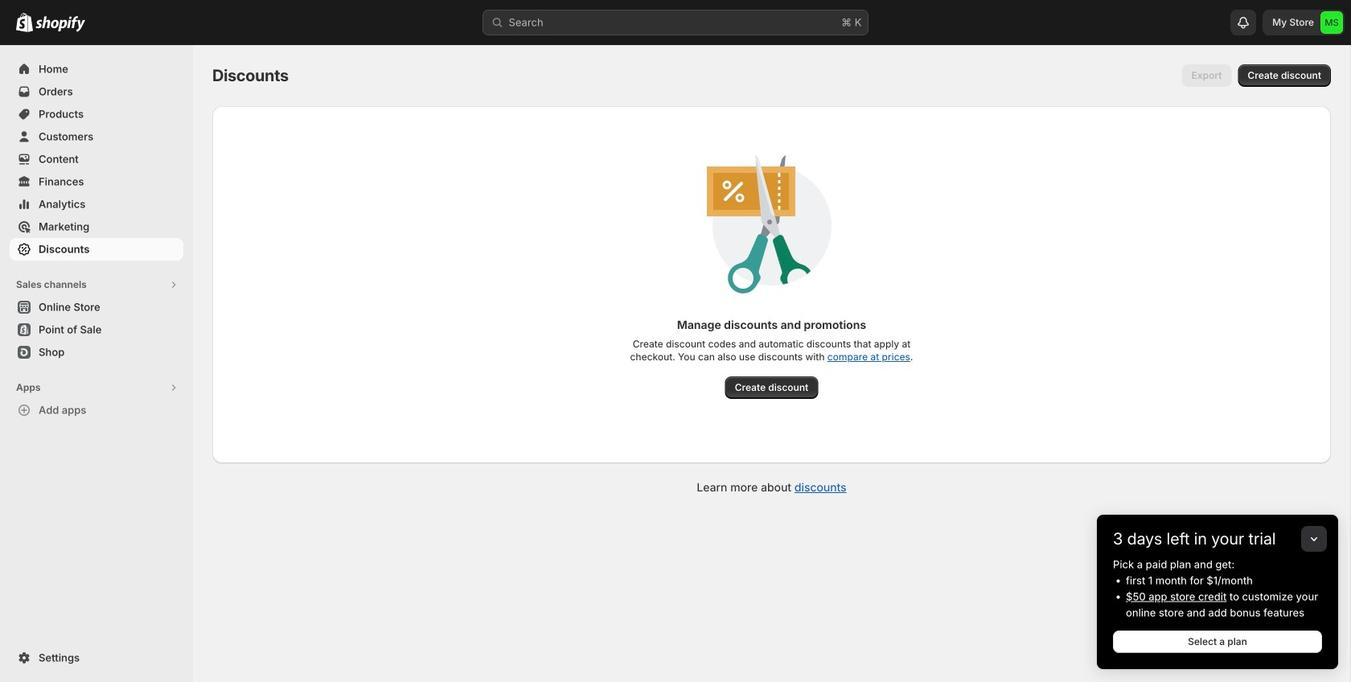 Task type: describe. For each thing, give the bounding box(es) containing it.
0 horizontal spatial shopify image
[[16, 13, 33, 32]]

my store image
[[1321, 11, 1344, 34]]



Task type: vqa. For each thing, say whether or not it's contained in the screenshot.
search products "text field"
no



Task type: locate. For each thing, give the bounding box(es) containing it.
shopify image
[[16, 13, 33, 32], [35, 16, 85, 32]]

1 horizontal spatial shopify image
[[35, 16, 85, 32]]



